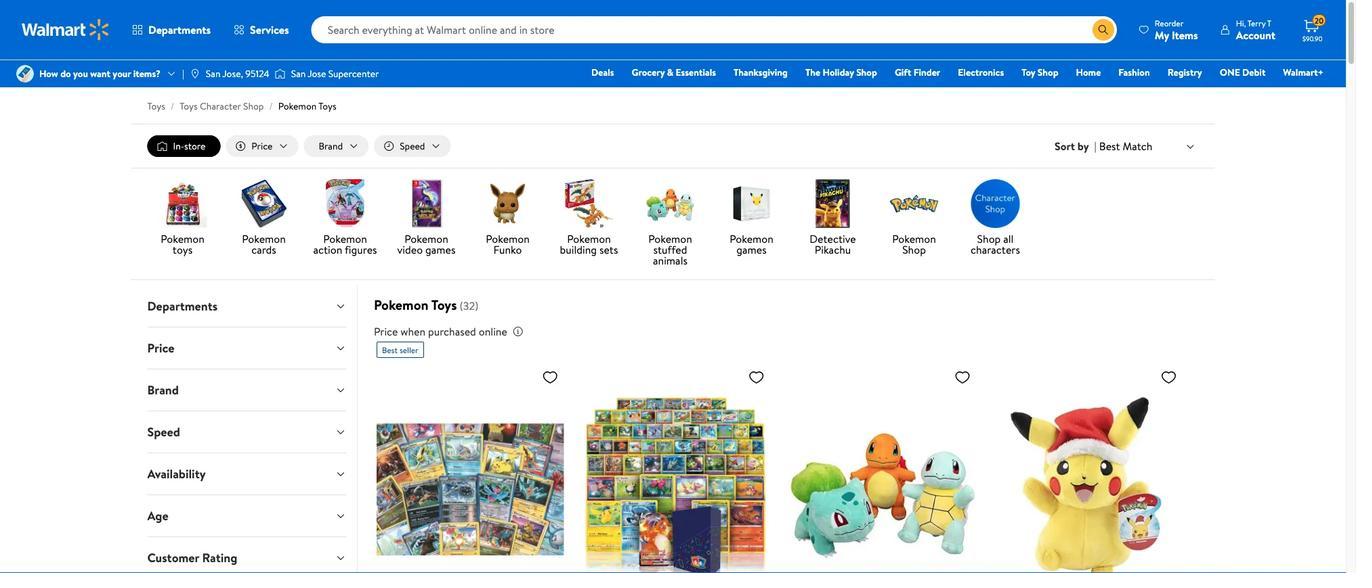 Task type: locate. For each thing, give the bounding box(es) containing it.
in-
[[173, 140, 184, 153]]

price button inside sort and filter section element
[[226, 136, 298, 157]]

1 games from the left
[[426, 243, 456, 258]]

0 vertical spatial price
[[252, 140, 273, 153]]

1 horizontal spatial speed
[[400, 140, 425, 153]]

san jose, 95124
[[206, 67, 269, 80]]

1 vertical spatial brand
[[147, 382, 179, 399]]

pokemon
[[278, 100, 317, 113], [161, 232, 205, 247], [242, 232, 286, 247], [323, 232, 367, 247], [405, 232, 448, 247], [486, 232, 530, 247], [567, 232, 611, 247], [649, 232, 692, 247], [730, 232, 774, 247], [893, 232, 936, 247], [374, 296, 429, 315]]

100 assorted pokemon trading cards with 7 bonus free holo foils image
[[377, 364, 564, 574]]

characters
[[971, 243, 1020, 258]]

1 horizontal spatial games
[[737, 243, 767, 258]]

in-store button
[[147, 136, 220, 157]]

2 san from the left
[[291, 67, 306, 80]]

speed button up pokemon video games image
[[374, 136, 451, 157]]

departments button up price tab
[[137, 286, 357, 327]]

0 horizontal spatial speed button
[[137, 412, 357, 453]]

registry
[[1168, 66, 1203, 79]]

|
[[182, 67, 184, 80], [1095, 139, 1097, 154]]

pokemon inside pokemon action figures
[[323, 232, 367, 247]]

pokemon funko
[[486, 232, 530, 258]]

| inside sort and filter section element
[[1095, 139, 1097, 154]]

building
[[560, 243, 597, 258]]

sort by |
[[1055, 139, 1097, 154]]

departments button up items?
[[121, 14, 222, 46]]

electronics
[[958, 66, 1004, 79]]

0 vertical spatial price button
[[226, 136, 298, 157]]

games
[[426, 243, 456, 258], [737, 243, 767, 258]]

0 vertical spatial speed
[[400, 140, 425, 153]]

pokemon image
[[890, 180, 939, 228]]

0 vertical spatial brand
[[319, 140, 343, 153]]

pokemon inside pokemon building sets
[[567, 232, 611, 247]]

pokemon toys link
[[147, 180, 218, 258]]

pokemon for action
[[323, 232, 367, 247]]

1 horizontal spatial  image
[[190, 68, 200, 79]]

video
[[397, 243, 423, 258]]

speed button inside sort and filter section element
[[374, 136, 451, 157]]

finder
[[914, 66, 941, 79]]

pokemon action figures
[[313, 232, 377, 258]]

shop inside toy shop link
[[1038, 66, 1059, 79]]

0 horizontal spatial games
[[426, 243, 456, 258]]

pokemon building sets image
[[565, 180, 614, 228]]

brand
[[319, 140, 343, 153], [147, 382, 179, 399]]

1 horizontal spatial san
[[291, 67, 306, 80]]

san left the jose
[[291, 67, 306, 80]]

shop down pokemon image
[[903, 243, 926, 258]]

0 horizontal spatial san
[[206, 67, 221, 80]]

speed
[[400, 140, 425, 153], [147, 424, 180, 441]]

age tab
[[137, 496, 357, 537]]

pokemon down the jose
[[278, 100, 317, 113]]

pokemon action figures image
[[321, 180, 370, 228]]

all
[[1004, 232, 1014, 247]]

san left jose,
[[206, 67, 221, 80]]

jose
[[308, 67, 326, 80]]

pokemon toys
[[161, 232, 205, 258]]

Walmart Site-Wide search field
[[311, 16, 1117, 43]]

price button up brand tab
[[137, 328, 357, 369]]

/ right toys link
[[171, 100, 174, 113]]

shop right holiday
[[857, 66, 877, 79]]

 image
[[16, 65, 34, 83], [275, 67, 286, 81], [190, 68, 200, 79]]

deals
[[592, 66, 614, 79]]

pokemon building sets
[[560, 232, 618, 258]]

 image for san jose supercenter
[[275, 67, 286, 81]]

brand button up "speed" tab
[[137, 370, 357, 411]]

items?
[[133, 67, 161, 80]]

you
[[73, 67, 88, 80]]

toys left (32)
[[432, 296, 457, 315]]

age button
[[137, 496, 357, 537]]

pokemon down pokemon image
[[893, 232, 936, 247]]

games down pokemon games image
[[737, 243, 767, 258]]

$90.90
[[1303, 34, 1323, 43]]

/
[[171, 100, 174, 113], [269, 100, 273, 113]]

seller
[[400, 345, 419, 356]]

brand tab
[[137, 370, 357, 411]]

fashion
[[1119, 66, 1150, 79]]

t
[[1268, 17, 1272, 29]]

1 vertical spatial price button
[[137, 328, 357, 369]]

departments tab
[[137, 286, 357, 327]]

pokemon video games
[[397, 232, 456, 258]]

2 horizontal spatial  image
[[275, 67, 286, 81]]

price button down toys / toys character shop / pokemon toys
[[226, 136, 298, 157]]

my
[[1155, 27, 1170, 42]]

2 games from the left
[[737, 243, 767, 258]]

best for best seller
[[382, 345, 398, 356]]

0 horizontal spatial  image
[[16, 65, 34, 83]]

pokemon toys link
[[278, 100, 337, 113]]

speed up availability
[[147, 424, 180, 441]]

electronics link
[[952, 65, 1010, 80]]

1 horizontal spatial brand
[[319, 140, 343, 153]]

2 vertical spatial price
[[147, 340, 174, 357]]

2 horizontal spatial price
[[374, 325, 398, 340]]

your
[[113, 67, 131, 80]]

pokemon up when
[[374, 296, 429, 315]]

items
[[1172, 27, 1199, 42]]

0 vertical spatial brand button
[[304, 136, 369, 157]]

1 horizontal spatial |
[[1095, 139, 1097, 154]]

0 horizontal spatial |
[[182, 67, 184, 80]]

0 horizontal spatial best
[[382, 345, 398, 356]]

pokemon up animals
[[649, 232, 692, 247]]

pokemon down the pokemon funko image
[[486, 232, 530, 247]]

1 horizontal spatial speed button
[[374, 136, 451, 157]]

account
[[1237, 27, 1276, 42]]

brand inside tab
[[147, 382, 179, 399]]

home link
[[1070, 65, 1107, 80]]

toys down the san jose supercenter
[[319, 100, 337, 113]]

pokemon for cards
[[242, 232, 286, 247]]

1 san from the left
[[206, 67, 221, 80]]

1 horizontal spatial price
[[252, 140, 273, 153]]

/ down 95124
[[269, 100, 273, 113]]

character
[[200, 100, 241, 113]]

customer
[[147, 550, 199, 567]]

speed up pokemon video games image
[[400, 140, 425, 153]]

grocery & essentials
[[632, 66, 716, 79]]

shop down 95124
[[243, 100, 264, 113]]

pokemon down pokemon video games image
[[405, 232, 448, 247]]

store
[[184, 140, 206, 153]]

pokemon inside pokemon video games
[[405, 232, 448, 247]]

sort and filter section element
[[131, 125, 1215, 168]]

 image for san jose, 95124
[[190, 68, 200, 79]]

home
[[1077, 66, 1101, 79]]

1 vertical spatial speed
[[147, 424, 180, 441]]

stuffed
[[654, 243, 687, 258]]

1 horizontal spatial /
[[269, 100, 273, 113]]

detective
[[810, 232, 856, 247]]

pokemon down pokemon cards image
[[242, 232, 286, 247]]

toy shop link
[[1016, 65, 1065, 80]]

1 vertical spatial price
[[374, 325, 398, 340]]

1 vertical spatial best
[[382, 345, 398, 356]]

availability tab
[[137, 454, 357, 495]]

departments
[[148, 22, 211, 37], [147, 298, 218, 315]]

thanksgiving
[[734, 66, 788, 79]]

legal information image
[[513, 327, 524, 338]]

1 / from the left
[[171, 100, 174, 113]]

0 vertical spatial best
[[1100, 139, 1121, 154]]

best left seller
[[382, 345, 398, 356]]

pokemon 8" holiday christmas pikachu plush stuffed animal toy - officially licensed - great gift for kids image
[[996, 364, 1183, 574]]

shop inside the holiday shop link
[[857, 66, 877, 79]]

0 vertical spatial speed button
[[374, 136, 451, 157]]

brand button down pokemon toys link
[[304, 136, 369, 157]]

pokemon down pokemon building sets image
[[567, 232, 611, 247]]

0 horizontal spatial price
[[147, 340, 174, 357]]

 image left how
[[16, 65, 34, 83]]

shop right toy
[[1038, 66, 1059, 79]]

pokemon shop link
[[879, 180, 950, 258]]

0 horizontal spatial /
[[171, 100, 174, 113]]

pokemon cards
[[242, 232, 286, 258]]

 image left jose,
[[190, 68, 200, 79]]

pokemon for toys
[[161, 232, 205, 247]]

one debit link
[[1214, 65, 1272, 80]]

terry
[[1248, 17, 1266, 29]]

san
[[206, 67, 221, 80], [291, 67, 306, 80]]

games inside "pokemon games"
[[737, 243, 767, 258]]

pokemon down pokemon games image
[[730, 232, 774, 247]]

debit
[[1243, 66, 1266, 79]]

price
[[252, 140, 273, 153], [374, 325, 398, 340], [147, 340, 174, 357]]

| right items?
[[182, 67, 184, 80]]

pokemon building sets link
[[554, 180, 624, 258]]

availability button
[[137, 454, 357, 495]]

shop inside pokemon shop
[[903, 243, 926, 258]]

 image right 95124
[[275, 67, 286, 81]]

0 vertical spatial |
[[182, 67, 184, 80]]

how
[[39, 67, 58, 80]]

departments up items?
[[148, 22, 211, 37]]

add to favorites list, ultra rare battle bundle | 60+ pokemon cards | 1x vstar or vmax guaranteed | walmart exclusive image
[[749, 369, 765, 386]]

games right video
[[426, 243, 456, 258]]

best inside popup button
[[1100, 139, 1121, 154]]

pokemon stuffed animals image
[[646, 180, 695, 228]]

shop left all at the top right of the page
[[978, 232, 1001, 247]]

best right by
[[1100, 139, 1121, 154]]

add to favorites list, pokmon plush starter 3 pack charmander squirtle & bulbasaur 8" stuffed animals image
[[955, 369, 971, 386]]

1 vertical spatial |
[[1095, 139, 1097, 154]]

availability
[[147, 466, 206, 483]]

speed button up "availability" dropdown button
[[137, 412, 357, 453]]

pokemon down pokemon action figures image
[[323, 232, 367, 247]]

the holiday shop
[[806, 66, 877, 79]]

price when purchased online
[[374, 325, 507, 340]]

0 horizontal spatial brand
[[147, 382, 179, 399]]

departments down toys
[[147, 298, 218, 315]]

pokemon funko link
[[473, 180, 543, 258]]

best for best match
[[1100, 139, 1121, 154]]

1 vertical spatial departments
[[147, 298, 218, 315]]

1 horizontal spatial best
[[1100, 139, 1121, 154]]

toys down items?
[[147, 100, 165, 113]]

brand inside sort and filter section element
[[319, 140, 343, 153]]

animals
[[653, 254, 688, 268]]

| right by
[[1095, 139, 1097, 154]]

detective pikachu link
[[798, 180, 868, 258]]

0 horizontal spatial speed
[[147, 424, 180, 441]]

pokemon down pokemon toys image
[[161, 232, 205, 247]]



Task type: describe. For each thing, give the bounding box(es) containing it.
pokmon plush starter 3 pack charmander squirtle & bulbasaur 8" stuffed animals image
[[789, 364, 977, 574]]

pokemon games image
[[727, 180, 776, 228]]

thanksgiving link
[[728, 65, 794, 80]]

sort
[[1055, 139, 1075, 154]]

pokemon for funko
[[486, 232, 530, 247]]

0 vertical spatial departments button
[[121, 14, 222, 46]]

online
[[479, 325, 507, 340]]

ultra rare battle bundle | 60+ pokemon cards | 1x vstar or vmax guaranteed | walmart exclusive image
[[583, 364, 770, 574]]

customer rating tab
[[137, 538, 357, 574]]

pokemon video games image
[[402, 180, 451, 228]]

1 vertical spatial speed button
[[137, 412, 357, 453]]

pokemon action figures link
[[310, 180, 380, 258]]

toys link
[[147, 100, 165, 113]]

detective pikachu
[[810, 232, 856, 258]]

customer rating button
[[137, 538, 357, 574]]

customer rating
[[147, 550, 237, 567]]

grocery
[[632, 66, 665, 79]]

detective pikachu image
[[809, 180, 858, 228]]

pokemon funko image
[[483, 180, 532, 228]]

in-store
[[173, 140, 206, 153]]

toy
[[1022, 66, 1036, 79]]

1 vertical spatial departments button
[[137, 286, 357, 327]]

toys left character
[[180, 100, 198, 113]]

0 vertical spatial departments
[[148, 22, 211, 37]]

price inside tab
[[147, 340, 174, 357]]

gift finder link
[[889, 65, 947, 80]]

shop inside shop all characters
[[978, 232, 1001, 247]]

want
[[90, 67, 110, 80]]

rating
[[202, 550, 237, 567]]

funko
[[494, 243, 522, 258]]

the holiday shop link
[[800, 65, 884, 80]]

speed inside sort and filter section element
[[400, 140, 425, 153]]

san jose supercenter
[[291, 67, 379, 80]]

sets
[[600, 243, 618, 258]]

pokemon for video
[[405, 232, 448, 247]]

search icon image
[[1098, 24, 1109, 35]]

games inside pokemon video games
[[426, 243, 456, 258]]

best match button
[[1097, 137, 1199, 155]]

pokemon for toys
[[374, 296, 429, 315]]

walmart+ link
[[1278, 65, 1330, 80]]

best match
[[1100, 139, 1153, 154]]

essentials
[[676, 66, 716, 79]]

pokemon stuffed animals link
[[635, 180, 706, 269]]

toys character shop link
[[180, 100, 264, 113]]

the
[[806, 66, 821, 79]]

pokemon for games
[[730, 232, 774, 247]]

registry link
[[1162, 65, 1209, 80]]

Search search field
[[311, 16, 1117, 43]]

pokemon for stuffed
[[649, 232, 692, 247]]

holiday
[[823, 66, 854, 79]]

hi, terry t account
[[1237, 17, 1276, 42]]

supercenter
[[328, 67, 379, 80]]

toys
[[173, 243, 193, 258]]

character shop image
[[971, 180, 1020, 228]]

pokemon cards link
[[229, 180, 299, 258]]

gift
[[895, 66, 912, 79]]

age
[[147, 508, 169, 525]]

reorder
[[1155, 17, 1184, 29]]

speed tab
[[137, 412, 357, 453]]

pokemon shop
[[893, 232, 936, 258]]

san for san jose, 95124
[[206, 67, 221, 80]]

pikachu
[[815, 243, 851, 258]]

add to favorites list, 100 assorted pokemon trading cards with 7 bonus free holo foils image
[[542, 369, 559, 386]]

one
[[1220, 66, 1241, 79]]

by
[[1078, 139, 1089, 154]]

jose,
[[222, 67, 243, 80]]

action
[[313, 243, 342, 258]]

how do you want your items?
[[39, 67, 161, 80]]

fashion link
[[1113, 65, 1157, 80]]

1 vertical spatial brand button
[[137, 370, 357, 411]]

best seller
[[382, 345, 419, 356]]

pokemon for shop
[[893, 232, 936, 247]]

gift finder
[[895, 66, 941, 79]]

toy shop
[[1022, 66, 1059, 79]]

price inside sort and filter section element
[[252, 140, 273, 153]]

san for san jose supercenter
[[291, 67, 306, 80]]

departments inside tab
[[147, 298, 218, 315]]

pokemon toys image
[[158, 180, 207, 228]]

&
[[667, 66, 674, 79]]

match
[[1123, 139, 1153, 154]]

pokemon games link
[[717, 180, 787, 258]]

2 / from the left
[[269, 100, 273, 113]]

pokemon for building
[[567, 232, 611, 247]]

shop all characters
[[971, 232, 1020, 258]]

pokemon toys (32)
[[374, 296, 479, 315]]

services button
[[222, 14, 301, 46]]

95124
[[245, 67, 269, 80]]

pokemon games
[[730, 232, 774, 258]]

walmart image
[[22, 19, 110, 41]]

services
[[250, 22, 289, 37]]

add to favorites list, pokemon 8" holiday christmas pikachu plush stuffed animal toy - officially licensed - great gift for kids image
[[1161, 369, 1177, 386]]

when
[[401, 325, 426, 340]]

grocery & essentials link
[[626, 65, 722, 80]]

price tab
[[137, 328, 357, 369]]

(32)
[[460, 299, 479, 314]]

cards
[[251, 243, 276, 258]]

pokemon video games link
[[391, 180, 462, 258]]

pokemon cards image
[[240, 180, 288, 228]]

deals link
[[586, 65, 620, 80]]

toys / toys character shop / pokemon toys
[[147, 100, 337, 113]]

 image for how do you want your items?
[[16, 65, 34, 83]]

one debit
[[1220, 66, 1266, 79]]

reorder my items
[[1155, 17, 1199, 42]]

speed inside tab
[[147, 424, 180, 441]]



Task type: vqa. For each thing, say whether or not it's contained in the screenshot.
the left price
yes



